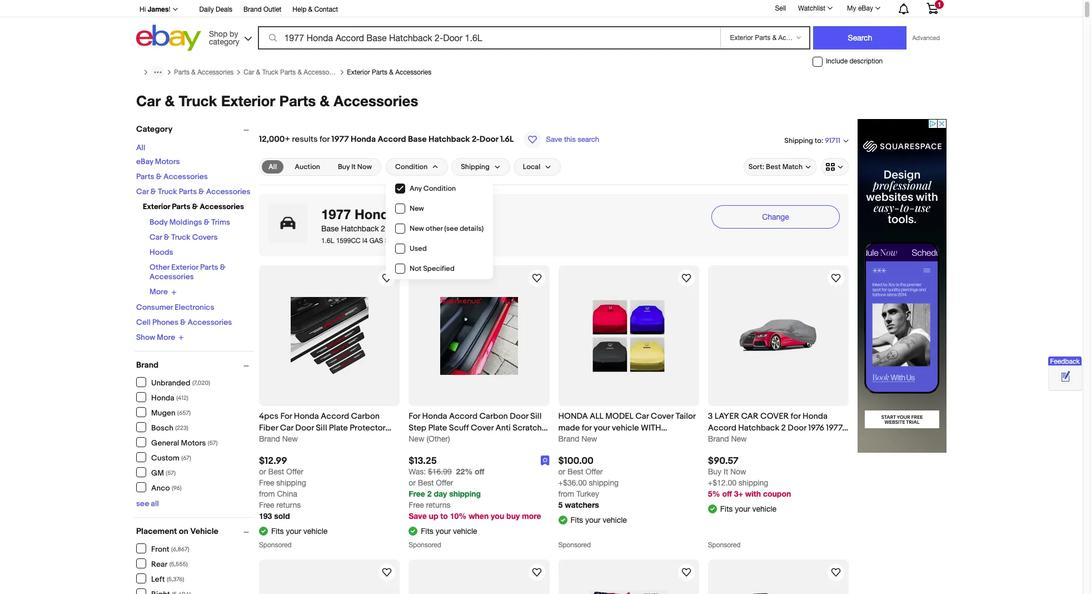 Task type: vqa. For each thing, say whether or not it's contained in the screenshot.
or in $100.00 or Best Offer +$36.00 shipping from Turkey 5 watchers
yes



Task type: describe. For each thing, give the bounding box(es) containing it.
offer for $100.00
[[586, 468, 603, 476]]

new (other)
[[409, 435, 450, 443]]

your down "3+"
[[736, 504, 751, 513]]

1977 honda accord main content
[[255, 119, 854, 594]]

22%
[[456, 467, 473, 476]]

account navigation
[[134, 0, 947, 17]]

shipping for $12.99
[[277, 479, 306, 488]]

10%
[[450, 511, 467, 521]]

other
[[150, 263, 170, 272]]

shipping for shipping to : 91711
[[785, 136, 814, 145]]

watch 3 layer car cover for honda accord hatchback 2 door 1976 1977-1987 1988 1989 image
[[830, 271, 843, 285]]

1 vertical spatial parts & accessories link
[[136, 172, 208, 181]]

brand for $12.99
[[259, 435, 280, 443]]

honda inside for honda accord carbon door sill step plate scuff cover anti scratch protector
[[423, 411, 448, 422]]

save inside button
[[547, 135, 563, 144]]

see all
[[136, 499, 159, 508]]

returns inside was: $16.99 22% off or best offer free 2 day shipping free returns save up to 10% when you buy more
[[426, 501, 451, 510]]

search
[[578, 135, 600, 144]]

sort: best match button
[[744, 158, 817, 176]]

2 for hatchback
[[782, 423, 787, 433]]

category button
[[136, 124, 254, 135]]

contact
[[315, 6, 338, 13]]

ebay inside account navigation
[[859, 4, 874, 12]]

4pcs for honda accord carbon fiber car door sill plate protector cover sticker
[[259, 411, 386, 445]]

accord inside 4pcs for honda accord carbon fiber car door sill plate protector cover sticker
[[321, 411, 349, 422]]

up
[[429, 511, 439, 521]]

1 link
[[921, 0, 946, 16]]

your down sold
[[286, 527, 301, 536]]

1 horizontal spatial base
[[408, 134, 427, 145]]

used
[[410, 244, 427, 253]]

plate inside 4pcs for honda accord carbon fiber car door sill plate protector cover sticker
[[329, 423, 348, 433]]

watch for new honda racing car center console armrest cushion mat pad cover combo set image
[[830, 566, 843, 579]]

now inside buy it now link
[[358, 162, 372, 171]]

:
[[822, 136, 824, 145]]

4pcs for honda accord carbon fiber car door sill plate protector cover sticker image
[[291, 297, 369, 375]]

0 horizontal spatial it
[[352, 162, 356, 171]]

general
[[151, 438, 179, 448]]

truck up car & truck exterior parts & accessories
[[262, 68, 279, 76]]

shop by category button
[[204, 25, 254, 49]]

any condition link
[[387, 179, 493, 199]]

other exterior parts & accessories link
[[150, 263, 226, 281]]

5
[[559, 500, 563, 510]]

this
[[565, 135, 576, 144]]

change
[[763, 213, 790, 221]]

fits down '+$12.00'
[[721, 504, 733, 513]]

your inside honda all model car cover tailor made for your vehicle with logo,indoor
[[594, 423, 611, 433]]

0 vertical spatial parts & accessories link
[[174, 68, 234, 76]]

for honda accord carbon door sill step plate scuff cover anti scratch protector heading
[[409, 411, 548, 445]]

fits your vehicle down 10%
[[421, 527, 478, 536]]

auction
[[295, 162, 320, 171]]

phones
[[152, 317, 179, 327]]

brand new for $90.57
[[709, 435, 748, 443]]

1 vertical spatial condition
[[424, 184, 456, 193]]

motors for general
[[181, 438, 206, 448]]

(5,555)
[[169, 560, 188, 568]]

vehicle down with
[[753, 504, 777, 513]]

plate inside for honda accord carbon door sill step plate scuff cover anti scratch protector
[[429, 423, 448, 433]]

or inside was: $16.99 22% off or best offer free 2 day shipping free returns save up to 10% when you buy more
[[409, 479, 416, 488]]

auction link
[[288, 160, 327, 174]]

feedback
[[1051, 358, 1081, 365]]

(other)
[[427, 435, 450, 443]]

placement on vehicle button
[[136, 526, 254, 537]]

or for $100.00
[[559, 468, 566, 476]]

consumer electronics cell phones & accessories
[[136, 302, 232, 327]]

car inside honda all model car cover tailor made for your vehicle with logo,indoor
[[636, 411, 649, 422]]

0 vertical spatial all
[[136, 143, 145, 152]]

fits down the up at the bottom
[[421, 527, 434, 536]]

sold
[[274, 511, 290, 521]]

hi james !
[[140, 5, 171, 13]]

none text field inside "1977 honda accord" main content
[[409, 468, 452, 476]]

listing options selector. gallery view selected. image
[[827, 162, 844, 171]]

cover inside for honda accord carbon door sill step plate scuff cover anti scratch protector
[[471, 423, 494, 433]]

local button
[[514, 158, 561, 176]]

by
[[230, 29, 238, 38]]

covers
[[192, 233, 218, 242]]

fits your vehicle down with
[[721, 504, 777, 513]]

$100.00 or best offer +$36.00 shipping from turkey 5 watchers
[[559, 456, 619, 510]]

best inside $12.99 or best offer free shipping from china free returns 193 sold
[[268, 468, 284, 476]]

results
[[292, 134, 318, 145]]

for honda accord carbon door sill step plate scuff cover anti scratch protector image
[[441, 297, 518, 375]]

include description
[[827, 57, 884, 65]]

buy it now link
[[332, 160, 379, 174]]

shipping for $90.57
[[739, 479, 769, 488]]

1599cc
[[336, 237, 361, 245]]

watch 03-07 honda accord touring luggage trunk lid logo badge nameplate emblem sport image
[[530, 566, 544, 579]]

watchlist
[[799, 4, 826, 12]]

brand outlet link
[[244, 4, 282, 16]]

honda (412)
[[151, 393, 188, 402]]

when
[[469, 511, 489, 521]]

brand button
[[136, 360, 254, 370]]

new down all
[[582, 435, 598, 443]]

category
[[136, 124, 173, 135]]

for inside for honda accord carbon door sill step plate scuff cover anti scratch protector
[[409, 411, 421, 422]]

see
[[136, 499, 149, 508]]

1 vertical spatial all link
[[262, 160, 284, 174]]

watch 3 pcs car hood support prop rod holder clip for honda accord odyssey prelude new image
[[680, 566, 694, 579]]

more
[[522, 511, 542, 521]]

(see
[[445, 224, 459, 233]]

shipping inside was: $16.99 22% off or best offer free 2 day shipping free returns save up to 10% when you buy more
[[450, 489, 481, 499]]

new up $12.99
[[282, 435, 298, 443]]

james
[[148, 5, 169, 13]]

offer for $12.99
[[286, 468, 304, 476]]

0 horizontal spatial for
[[320, 134, 330, 145]]

parts inside body moldings & trims car & truck covers hoods other exterior parts & accessories
[[200, 263, 218, 272]]

new right '1987'
[[732, 435, 748, 443]]

logo,indoor
[[559, 435, 609, 445]]

l4
[[363, 237, 368, 245]]

all
[[590, 411, 604, 422]]

daily deals
[[199, 6, 233, 13]]

car & truck exterior parts & accessories
[[136, 92, 419, 110]]

ebay motors link
[[136, 157, 180, 166]]

more inside button
[[157, 333, 175, 342]]

$90.57 buy it now +$12.00 shipping 5% off 3+ with coupon
[[709, 456, 792, 499]]

anti
[[496, 423, 511, 433]]

accessories inside body moldings & trims car & truck covers hoods other exterior parts & accessories
[[150, 272, 194, 281]]

vehicle down $100.00 or best offer +$36.00 shipping from turkey 5 watchers
[[603, 516, 627, 524]]

1988
[[727, 435, 745, 445]]

$16.99
[[428, 468, 452, 476]]

fits down watchers
[[571, 516, 584, 524]]

daily deals link
[[199, 4, 233, 16]]

unbranded (7,020)
[[151, 378, 210, 387]]

car
[[742, 411, 759, 422]]

condition inside dropdown button
[[395, 162, 428, 171]]

mugen (657)
[[151, 408, 191, 417]]

save inside was: $16.99 22% off or best offer free 2 day shipping free returns save up to 10% when you buy more
[[409, 511, 427, 521]]

layer
[[715, 411, 740, 422]]

change button
[[712, 205, 841, 229]]

my
[[848, 4, 857, 12]]

3
[[709, 411, 713, 422]]

honda inside 3 layer car cover for honda accord hatchback 2 door 1976 1977- 1987 1988 1989
[[803, 411, 828, 422]]

door up shipping dropdown button
[[480, 134, 499, 145]]

vehicle
[[190, 526, 219, 537]]

best inside dropdown button
[[767, 162, 781, 171]]

from for $12.99
[[259, 490, 275, 499]]

honda up buy it now
[[351, 134, 376, 145]]

more inside "button"
[[150, 287, 168, 297]]

new other (see details) link
[[387, 219, 493, 239]]

returns inside $12.99 or best offer free shipping from china free returns 193 sold
[[277, 501, 301, 510]]

car inside ebay motors parts & accessories car & truck parts & accessories
[[136, 187, 149, 196]]

from for $100.00
[[559, 490, 575, 499]]

advanced
[[913, 34, 941, 41]]

moldings
[[169, 218, 202, 227]]

body
[[150, 218, 168, 227]]

not specified link
[[387, 259, 493, 279]]

advertisement region
[[858, 119, 947, 453]]

sill inside for honda accord carbon door sill step plate scuff cover anti scratch protector
[[531, 411, 542, 422]]

honda up mugen
[[151, 393, 175, 402]]

fits your vehicle down sold
[[271, 527, 328, 536]]

left (5,376)
[[151, 574, 184, 584]]

consumer electronics link
[[136, 302, 214, 312]]

all
[[151, 499, 159, 508]]

1 vertical spatial car & truck parts & accessories link
[[136, 187, 251, 196]]

car inside 4pcs for honda accord carbon fiber car door sill plate protector cover sticker
[[280, 423, 294, 433]]

outlet
[[264, 6, 282, 13]]

anco (96)
[[151, 483, 182, 493]]

left
[[151, 574, 165, 584]]

brand new for $100.00
[[559, 435, 598, 443]]

0 vertical spatial all link
[[136, 143, 145, 152]]

Search for anything text field
[[260, 27, 719, 48]]

now inside $90.57 buy it now +$12.00 shipping 5% off 3+ with coupon
[[731, 468, 747, 476]]

sill inside 4pcs for honda accord carbon fiber car door sill plate protector cover sticker
[[316, 423, 327, 433]]

for inside 3 layer car cover for honda accord hatchback 2 door 1976 1977- 1987 1988 1989
[[791, 411, 801, 422]]

honda all model car cover tailor made for your vehicle with logo,indoor link
[[559, 411, 700, 445]]

your down the up at the bottom
[[436, 527, 451, 536]]

3 layer car cover for honda accord hatchback 2 door 1976 1977- 1987 1988 1989 heading
[[709, 411, 849, 445]]

it inside $90.57 buy it now +$12.00 shipping 5% off 3+ with coupon
[[724, 468, 729, 476]]

5%
[[709, 489, 721, 499]]

hatchback inside 1977 honda accord base hatchback 2-door 1.6l 1599cc l4 gas sohc naturally aspirated
[[341, 224, 379, 233]]

used link
[[387, 239, 493, 259]]

brand for $90.57
[[709, 435, 730, 443]]



Task type: locate. For each thing, give the bounding box(es) containing it.
1 horizontal spatial or
[[409, 479, 416, 488]]

1
[[938, 1, 942, 8]]

base inside 1977 honda accord base hatchback 2-door 1.6l 1599cc l4 gas sohc naturally aspirated
[[322, 224, 339, 233]]

1.6l inside 1977 honda accord base hatchback 2-door 1.6l 1599cc l4 gas sohc naturally aspirated
[[322, 237, 335, 245]]

new up naturally
[[410, 224, 424, 233]]

1977 honda accord base hatchback 2-door 1.6l 1599cc l4 gas sohc naturally aspirated
[[322, 206, 463, 245]]

(57)
[[208, 439, 218, 446], [166, 469, 176, 476]]

0 horizontal spatial 2-
[[381, 224, 389, 233]]

car up category
[[136, 92, 161, 110]]

1 vertical spatial hatchback
[[341, 224, 379, 233]]

0 horizontal spatial offer
[[286, 468, 304, 476]]

new inside "link"
[[410, 224, 424, 233]]

truck down moldings
[[171, 233, 191, 242]]

2- up gas
[[381, 224, 389, 233]]

1 horizontal spatial for
[[582, 423, 592, 433]]

2 for free
[[428, 489, 432, 499]]

shipping up china
[[277, 479, 306, 488]]

fits down sold
[[271, 527, 284, 536]]

2 horizontal spatial hatchback
[[739, 423, 780, 433]]

None text field
[[409, 468, 452, 476]]

best down $100.00
[[568, 468, 584, 476]]

exterior parts & accessories
[[347, 68, 432, 76], [143, 202, 244, 211]]

vehicle inside honda all model car cover tailor made for your vehicle with logo,indoor
[[612, 423, 640, 433]]

193
[[259, 511, 272, 521]]

1 horizontal spatial save
[[547, 135, 563, 144]]

1 horizontal spatial exterior parts & accessories
[[347, 68, 432, 76]]

0 horizontal spatial (57)
[[166, 469, 176, 476]]

2 from from the left
[[559, 490, 575, 499]]

1 horizontal spatial to
[[815, 136, 822, 145]]

more
[[150, 287, 168, 297], [157, 333, 175, 342]]

to right the up at the bottom
[[441, 511, 448, 521]]

help
[[293, 6, 307, 13]]

0 horizontal spatial all
[[136, 143, 145, 152]]

(57) inside general motors (57)
[[208, 439, 218, 446]]

best down $12.99
[[268, 468, 284, 476]]

1989
[[747, 435, 764, 445]]

help & contact link
[[293, 4, 338, 16]]

$100.00
[[559, 456, 594, 467]]

condition button
[[386, 158, 448, 176]]

1 carbon from the left
[[351, 411, 380, 422]]

scuff
[[449, 423, 469, 433]]

brand inside account navigation
[[244, 6, 262, 13]]

from up 5
[[559, 490, 575, 499]]

shipping inside $90.57 buy it now +$12.00 shipping 5% off 3+ with coupon
[[739, 479, 769, 488]]

fits your vehicle down watchers
[[571, 516, 627, 524]]

None submit
[[814, 26, 908, 50]]

2 brand new from the left
[[559, 435, 598, 443]]

0 vertical spatial off
[[475, 467, 485, 476]]

cover
[[651, 411, 674, 422], [471, 423, 494, 433], [259, 435, 282, 445]]

hatchback inside 3 layer car cover for honda accord hatchback 2 door 1976 1977- 1987 1988 1989
[[739, 423, 780, 433]]

1 horizontal spatial cover
[[471, 423, 494, 433]]

0 vertical spatial for
[[320, 134, 330, 145]]

best inside $100.00 or best offer +$36.00 shipping from turkey 5 watchers
[[568, 468, 584, 476]]

and text__icon image
[[709, 504, 717, 513], [559, 515, 568, 524], [259, 526, 268, 535], [409, 526, 418, 535]]

0 horizontal spatial protector
[[350, 423, 386, 433]]

all up the ebay motors link
[[136, 143, 145, 152]]

1 vertical spatial protector
[[409, 435, 445, 445]]

1 vertical spatial sill
[[316, 423, 327, 433]]

2 plate from the left
[[429, 423, 448, 433]]

watchlist link
[[793, 2, 838, 15]]

front (6,867)
[[151, 544, 189, 554]]

model
[[606, 411, 634, 422]]

ebay down category
[[136, 157, 153, 166]]

base up condition dropdown button
[[408, 134, 427, 145]]

(7,020)
[[192, 379, 210, 386]]

more up "consumer" in the bottom of the page
[[150, 287, 168, 297]]

2 horizontal spatial for
[[791, 411, 801, 422]]

1 horizontal spatial brand new
[[559, 435, 598, 443]]

brand down show on the bottom
[[136, 360, 159, 370]]

0 vertical spatial hatchback
[[429, 134, 470, 145]]

0 vertical spatial car & truck parts & accessories link
[[244, 68, 340, 76]]

truck down the ebay motors link
[[158, 187, 177, 196]]

show more button
[[136, 332, 184, 342]]

(96)
[[172, 484, 182, 491]]

placement
[[136, 526, 177, 537]]

2 horizontal spatial brand new
[[709, 435, 748, 443]]

1977 up 1599cc
[[322, 206, 351, 222]]

0 vertical spatial more
[[150, 287, 168, 297]]

0 horizontal spatial buy
[[338, 162, 350, 171]]

for right cover
[[791, 411, 801, 422]]

shipping inside $100.00 or best offer +$36.00 shipping from turkey 5 watchers
[[589, 479, 619, 488]]

other
[[426, 224, 443, 233]]

or inside $100.00 or best offer +$36.00 shipping from turkey 5 watchers
[[559, 468, 566, 476]]

1 vertical spatial buy
[[709, 468, 722, 476]]

with
[[746, 489, 762, 499]]

0 horizontal spatial motors
[[155, 157, 180, 166]]

door up the sohc on the top
[[389, 224, 406, 233]]

condition up new link
[[424, 184, 456, 193]]

from inside $100.00 or best offer +$36.00 shipping from turkey 5 watchers
[[559, 490, 575, 499]]

show
[[136, 333, 155, 342]]

vehicle down 10%
[[453, 527, 478, 536]]

1 plate from the left
[[329, 423, 348, 433]]

it down '12,000 + results for 1977 honda accord base hatchback 2-door 1.6l'
[[352, 162, 356, 171]]

1 horizontal spatial motors
[[181, 438, 206, 448]]

honda up the 'step'
[[423, 411, 448, 422]]

hatchback up l4
[[341, 224, 379, 233]]

parts & accessories
[[174, 68, 234, 76]]

buy inside $90.57 buy it now +$12.00 shipping 5% off 3+ with coupon
[[709, 468, 722, 476]]

buy
[[507, 511, 520, 521]]

2 down cover
[[782, 423, 787, 433]]

1 vertical spatial now
[[731, 468, 747, 476]]

for new honda racing car center console armrest cushion mat pad cover combo set image
[[740, 591, 818, 594]]

for inside honda all model car cover tailor made for your vehicle with logo,indoor
[[582, 423, 592, 433]]

1 horizontal spatial 1.6l
[[500, 134, 514, 145]]

1 horizontal spatial now
[[731, 468, 747, 476]]

now down $90.57
[[731, 468, 747, 476]]

watch for honda accord carbon door sill step plate scuff cover anti scratch protector image
[[530, 271, 544, 285]]

1 vertical spatial shipping
[[461, 162, 490, 171]]

0 horizontal spatial now
[[358, 162, 372, 171]]

for right 4pcs
[[281, 411, 292, 422]]

returns down day
[[426, 501, 451, 510]]

cover down fiber
[[259, 435, 282, 445]]

2 left day
[[428, 489, 432, 499]]

door up scratch on the bottom of the page
[[510, 411, 529, 422]]

0 horizontal spatial exterior parts & accessories
[[143, 202, 244, 211]]

car down body
[[150, 233, 162, 242]]

offer inside was: $16.99 22% off or best offer free 2 day shipping free returns save up to 10% when you buy more
[[436, 479, 453, 488]]

door inside 4pcs for honda accord carbon fiber car door sill plate protector cover sticker
[[296, 423, 314, 433]]

brand new down fiber
[[259, 435, 298, 443]]

0 horizontal spatial plate
[[329, 423, 348, 433]]

0 horizontal spatial brand new
[[259, 435, 298, 443]]

offer down $100.00
[[586, 468, 603, 476]]

vehicle down model
[[612, 423, 640, 433]]

gm (57)
[[151, 468, 176, 478]]

0 vertical spatial sill
[[531, 411, 542, 422]]

protector down the 'step'
[[409, 435, 445, 445]]

my ebay
[[848, 4, 874, 12]]

All selected text field
[[269, 162, 277, 172]]

new down any
[[410, 204, 424, 213]]

brand down 'made'
[[559, 435, 580, 443]]

1 horizontal spatial protector
[[409, 435, 445, 445]]

brand up $90.57
[[709, 435, 730, 443]]

shipping inside $12.99 or best offer free shipping from china free returns 193 sold
[[277, 479, 306, 488]]

4pcs for honda accord carbon fiber car door sill plate protector cover sticker link
[[259, 411, 400, 445]]

0 horizontal spatial cover
[[259, 435, 282, 445]]

best
[[767, 162, 781, 171], [268, 468, 284, 476], [568, 468, 584, 476], [418, 479, 434, 488]]

car & truck covers link
[[150, 233, 218, 242]]

motors up (67)
[[181, 438, 206, 448]]

to inside shipping to : 91711
[[815, 136, 822, 145]]

0 vertical spatial buy
[[338, 162, 350, 171]]

or inside $12.99 or best offer free shipping from china free returns 193 sold
[[259, 468, 266, 476]]

2 horizontal spatial cover
[[651, 411, 674, 422]]

or for $12.99
[[259, 468, 266, 476]]

truck up category dropdown button
[[179, 92, 217, 110]]

1 vertical spatial to
[[441, 511, 448, 521]]

all inside "link"
[[269, 162, 277, 171]]

1 vertical spatial motors
[[181, 438, 206, 448]]

protector inside 4pcs for honda accord carbon fiber car door sill plate protector cover sticker
[[350, 423, 386, 433]]

0 horizontal spatial for
[[281, 411, 292, 422]]

0 vertical spatial cover
[[651, 411, 674, 422]]

2 inside was: $16.99 22% off or best offer free 2 day shipping free returns save up to 10% when you buy more
[[428, 489, 432, 499]]

shipping up 'any condition' link
[[461, 162, 490, 171]]

fiber
[[259, 423, 278, 433]]

1 horizontal spatial sill
[[531, 411, 542, 422]]

offer up day
[[436, 479, 453, 488]]

save this search
[[547, 135, 600, 144]]

best right sort:
[[767, 162, 781, 171]]

12,000
[[259, 134, 285, 145]]

save left the up at the bottom
[[409, 511, 427, 521]]

or up '+$36.00' at the bottom right
[[559, 468, 566, 476]]

1 horizontal spatial shipping
[[785, 136, 814, 145]]

0 vertical spatial motors
[[155, 157, 180, 166]]

ebay right my
[[859, 4, 874, 12]]

1 vertical spatial (57)
[[166, 469, 176, 476]]

3 pcs car hood support prop rod holder clip for honda accord odyssey prelude new image
[[590, 591, 668, 594]]

motors for ebay
[[155, 157, 180, 166]]

accord inside 3 layer car cover for honda accord hatchback 2 door 1976 1977- 1987 1988 1989
[[709, 423, 737, 433]]

2 vertical spatial for
[[582, 423, 592, 433]]

car up sticker
[[280, 423, 294, 433]]

general motors (57)
[[151, 438, 218, 448]]

all link
[[136, 143, 145, 152], [262, 160, 284, 174]]

hatchback up shipping dropdown button
[[429, 134, 470, 145]]

door inside 3 layer car cover for honda accord hatchback 2 door 1976 1977- 1987 1988 1989
[[788, 423, 807, 433]]

1 horizontal spatial (57)
[[208, 439, 218, 446]]

off inside $90.57 buy it now +$12.00 shipping 5% off 3+ with coupon
[[723, 489, 733, 499]]

cover up with
[[651, 411, 674, 422]]

door left the 1976
[[788, 423, 807, 433]]

truck
[[262, 68, 279, 76], [179, 92, 217, 110], [158, 187, 177, 196], [171, 233, 191, 242]]

for inside 4pcs for honda accord carbon fiber car door sill plate protector cover sticker
[[281, 411, 292, 422]]

1 horizontal spatial plate
[[429, 423, 448, 433]]

sticker
[[284, 435, 311, 445]]

hi
[[140, 6, 146, 13]]

1 brand new from the left
[[259, 435, 298, 443]]

1 vertical spatial for
[[791, 411, 801, 422]]

1.6l up shipping dropdown button
[[500, 134, 514, 145]]

offer
[[286, 468, 304, 476], [586, 468, 603, 476], [436, 479, 453, 488]]

buy up '+$12.00'
[[709, 468, 722, 476]]

cell
[[136, 317, 151, 327]]

all link up the ebay motors link
[[136, 143, 145, 152]]

1 horizontal spatial buy
[[709, 468, 722, 476]]

0 vertical spatial exterior parts & accessories
[[347, 68, 432, 76]]

0 vertical spatial 2
[[782, 423, 787, 433]]

3 layer car cover for honda accord hatchback 2 door 1976 1977-1987 1988 1989 image
[[740, 310, 818, 362]]

now
[[358, 162, 372, 171], [731, 468, 747, 476]]

watch honda all model car cover tailor made for your vehicle with logo,indoor image
[[680, 271, 694, 285]]

exterior inside body moldings & trims car & truck covers hoods other exterior parts & accessories
[[171, 263, 199, 272]]

4pcs for honda accord carbon fiber car door sill plate protector cover sticker heading
[[259, 411, 392, 445]]

best inside was: $16.99 22% off or best offer free 2 day shipping free returns save up to 10% when you buy more
[[418, 479, 434, 488]]

& inside help & contact link
[[309, 6, 313, 13]]

base
[[408, 134, 427, 145], [322, 224, 339, 233]]

2 horizontal spatial offer
[[586, 468, 603, 476]]

for
[[320, 134, 330, 145], [791, 411, 801, 422], [582, 423, 592, 433]]

honda up gas
[[355, 206, 397, 222]]

brand new down 'made'
[[559, 435, 598, 443]]

0 vertical spatial base
[[408, 134, 427, 145]]

& inside the consumer electronics cell phones & accessories
[[180, 317, 186, 327]]

1 horizontal spatial from
[[559, 490, 575, 499]]

0 vertical spatial it
[[352, 162, 356, 171]]

base up 1599cc
[[322, 224, 339, 233]]

honda inside 1977 honda accord base hatchback 2-door 1.6l 1599cc l4 gas sohc naturally aspirated
[[355, 206, 397, 222]]

honda inside 4pcs for honda accord carbon fiber car door sill plate protector cover sticker
[[294, 411, 319, 422]]

+$12.00
[[709, 479, 737, 488]]

2- inside 1977 honda accord base hatchback 2-door 1.6l 1599cc l4 gas sohc naturally aspirated
[[381, 224, 389, 233]]

protector inside for honda accord carbon door sill step plate scuff cover anti scratch protector
[[409, 435, 445, 445]]

0 vertical spatial condition
[[395, 162, 428, 171]]

shipping to : 91711
[[785, 136, 841, 145]]

3 brand new from the left
[[709, 435, 748, 443]]

car up with
[[636, 411, 649, 422]]

carbon inside 4pcs for honda accord carbon fiber car door sill plate protector cover sticker
[[351, 411, 380, 422]]

1 horizontal spatial for
[[409, 411, 421, 422]]

shipping inside shipping to : 91711
[[785, 136, 814, 145]]

returns down china
[[277, 501, 301, 510]]

cover inside honda all model car cover tailor made for your vehicle with logo,indoor
[[651, 411, 674, 422]]

(6,867)
[[171, 545, 189, 553]]

placement on vehicle
[[136, 526, 219, 537]]

1 for from the left
[[281, 411, 292, 422]]

parts & accessories link down category
[[174, 68, 234, 76]]

your down all
[[594, 423, 611, 433]]

cover inside 4pcs for honda accord carbon fiber car door sill plate protector cover sticker
[[259, 435, 282, 445]]

new down the 'step'
[[409, 435, 425, 443]]

sill up scratch on the bottom of the page
[[531, 411, 542, 422]]

1 horizontal spatial 2-
[[472, 134, 480, 145]]

watch 4pcs for honda accord carbon fiber car door sill plate protector cover sticker image
[[381, 271, 394, 285]]

honda up the 1976
[[803, 411, 828, 422]]

coupon
[[764, 489, 792, 499]]

off inside was: $16.99 22% off or best offer free 2 day shipping free returns save up to 10% when you buy more
[[475, 467, 485, 476]]

buy right auction link
[[338, 162, 350, 171]]

(57) inside gm (57)
[[166, 469, 176, 476]]

1 from from the left
[[259, 490, 275, 499]]

or
[[259, 468, 266, 476], [559, 468, 566, 476], [409, 479, 416, 488]]

door inside 1977 honda accord base hatchback 2-door 1.6l 1599cc l4 gas sohc naturally aspirated
[[389, 224, 406, 233]]

2
[[782, 423, 787, 433], [428, 489, 432, 499]]

1977
[[332, 134, 349, 145], [322, 206, 351, 222]]

2 for from the left
[[409, 411, 421, 422]]

0 horizontal spatial base
[[322, 224, 339, 233]]

1 horizontal spatial all link
[[262, 160, 284, 174]]

description
[[850, 57, 884, 65]]

1.6l left 1599cc
[[322, 237, 335, 245]]

all link down "12,000"
[[262, 160, 284, 174]]

watch honda 2018-2021 accord sport gloss black logo nameplate emblem image
[[381, 566, 394, 579]]

motors down category
[[155, 157, 180, 166]]

brand new for $12.99
[[259, 435, 298, 443]]

12,000 + results for 1977 honda accord base hatchback 2-door 1.6l
[[259, 134, 514, 145]]

watchers
[[565, 500, 600, 510]]

bosch
[[151, 423, 173, 433]]

more down phones
[[157, 333, 175, 342]]

1 vertical spatial ebay
[[136, 157, 153, 166]]

0 horizontal spatial off
[[475, 467, 485, 476]]

2 returns from the left
[[426, 501, 451, 510]]

91711
[[826, 136, 841, 145]]

vehicle down $12.99 or best offer free shipping from china free returns 193 sold at bottom left
[[304, 527, 328, 536]]

brand left outlet
[[244, 6, 262, 13]]

!
[[169, 6, 171, 13]]

car inside body moldings & trims car & truck covers hoods other exterior parts & accessories
[[150, 233, 162, 242]]

1 vertical spatial cover
[[471, 423, 494, 433]]

1 horizontal spatial offer
[[436, 479, 453, 488]]

category
[[209, 37, 240, 46]]

brand for $100.00
[[559, 435, 580, 443]]

shipping for shipping
[[461, 162, 490, 171]]

for right results
[[320, 134, 330, 145]]

0 horizontal spatial shipping
[[461, 162, 490, 171]]

2 inside 3 layer car cover for honda accord hatchback 2 door 1976 1977- 1987 1988 1989
[[782, 423, 787, 433]]

ebay inside ebay motors parts & accessories car & truck parts & accessories
[[136, 157, 153, 166]]

1 horizontal spatial off
[[723, 489, 733, 499]]

1 vertical spatial save
[[409, 511, 427, 521]]

protector
[[350, 423, 386, 433], [409, 435, 445, 445]]

parts & accessories link down the ebay motors link
[[136, 172, 208, 181]]

condition
[[395, 162, 428, 171], [424, 184, 456, 193]]

offer up china
[[286, 468, 304, 476]]

honda up sticker
[[294, 411, 319, 422]]

to inside was: $16.99 22% off or best offer free 2 day shipping free returns save up to 10% when you buy more
[[441, 511, 448, 521]]

0 horizontal spatial ebay
[[136, 157, 153, 166]]

honda all model car cover tailor made for your vehicle with logo,indoor image
[[590, 297, 668, 375]]

1 vertical spatial it
[[724, 468, 729, 476]]

offer inside $12.99 or best offer free shipping from china free returns 193 sold
[[286, 468, 304, 476]]

hoods
[[150, 248, 173, 257]]

3 layer car cover for honda accord hatchback 2 door 1976 1977- 1987 1988 1989 link
[[709, 411, 849, 445]]

0 horizontal spatial all link
[[136, 143, 145, 152]]

1 horizontal spatial all
[[269, 162, 277, 171]]

0 vertical spatial 1977
[[332, 134, 349, 145]]

buy it now
[[338, 162, 372, 171]]

your down watchers
[[586, 516, 601, 524]]

not
[[410, 264, 422, 273]]

door inside for honda accord carbon door sill step plate scuff cover anti scratch protector
[[510, 411, 529, 422]]

0 horizontal spatial save
[[409, 511, 427, 521]]

0 vertical spatial 2-
[[472, 134, 480, 145]]

0 horizontal spatial carbon
[[351, 411, 380, 422]]

include
[[827, 57, 848, 65]]

help & contact
[[293, 6, 338, 13]]

motors inside ebay motors parts & accessories car & truck parts & accessories
[[155, 157, 180, 166]]

brand down fiber
[[259, 435, 280, 443]]

1 vertical spatial more
[[157, 333, 175, 342]]

0 horizontal spatial or
[[259, 468, 266, 476]]

from inside $12.99 or best offer free shipping from china free returns 193 sold
[[259, 490, 275, 499]]

cell phones & accessories link
[[136, 317, 232, 327]]

(223)
[[175, 424, 189, 431]]

shipping for $100.00
[[589, 479, 619, 488]]

sell link
[[771, 4, 792, 12]]

none submit inside shop by category banner
[[814, 26, 908, 50]]

0 horizontal spatial 1.6l
[[322, 237, 335, 245]]

0 vertical spatial protector
[[350, 423, 386, 433]]

door up sticker
[[296, 423, 314, 433]]

brand outlet
[[244, 6, 282, 13]]

for up the 'step'
[[409, 411, 421, 422]]

shipping up turkey
[[589, 479, 619, 488]]

shipping up with
[[739, 479, 769, 488]]

truck inside body moldings & trims car & truck covers hoods other exterior parts & accessories
[[171, 233, 191, 242]]

honda all model car cover tailor made for your vehicle with logo,indoor heading
[[559, 411, 696, 445]]

0 vertical spatial 1.6l
[[500, 134, 514, 145]]

or down $12.99
[[259, 468, 266, 476]]

for honda accord carbon door sill step plate scuff cover anti scratch protector link
[[409, 411, 550, 445]]

0 vertical spatial save
[[547, 135, 563, 144]]

1 returns from the left
[[277, 501, 301, 510]]

1 vertical spatial exterior parts & accessories
[[143, 202, 244, 211]]

accord inside 1977 honda accord base hatchback 2-door 1.6l 1599cc l4 gas sohc naturally aspirated
[[400, 206, 446, 222]]

carbon inside for honda accord carbon door sill step plate scuff cover anti scratch protector
[[480, 411, 508, 422]]

condition up any
[[395, 162, 428, 171]]

1 vertical spatial 1.6l
[[322, 237, 335, 245]]

accord inside for honda accord carbon door sill step plate scuff cover anti scratch protector
[[449, 411, 478, 422]]

3+
[[735, 489, 744, 499]]

shipping inside dropdown button
[[461, 162, 490, 171]]

from left china
[[259, 490, 275, 499]]

exterior
[[347, 68, 370, 76], [221, 92, 276, 110], [143, 202, 170, 211], [171, 263, 199, 272]]

1 horizontal spatial returns
[[426, 501, 451, 510]]

0 horizontal spatial hatchback
[[341, 224, 379, 233]]

fits your vehicle
[[721, 504, 777, 513], [571, 516, 627, 524], [271, 527, 328, 536], [421, 527, 478, 536]]

shop
[[209, 29, 228, 38]]

exterior parts & accessories link
[[347, 68, 432, 76]]

shipping down 22%
[[450, 489, 481, 499]]

plate
[[329, 423, 348, 433], [429, 423, 448, 433]]

1977 inside 1977 honda accord base hatchback 2-door 1.6l 1599cc l4 gas sohc naturally aspirated
[[322, 206, 351, 222]]

turkey
[[577, 490, 600, 499]]

0 vertical spatial now
[[358, 162, 372, 171]]

1976
[[809, 423, 825, 433]]

1977 up buy it now
[[332, 134, 349, 145]]

on
[[179, 526, 188, 537]]

0 horizontal spatial from
[[259, 490, 275, 499]]

1977-
[[827, 423, 846, 433]]

none text field containing was:
[[409, 468, 452, 476]]

accessories inside the consumer electronics cell phones & accessories
[[188, 317, 232, 327]]

car up car & truck exterior parts & accessories
[[244, 68, 254, 76]]

cover
[[761, 411, 789, 422]]

show more
[[136, 333, 175, 342]]

shop by category banner
[[134, 0, 947, 54]]

2 carbon from the left
[[480, 411, 508, 422]]

truck inside ebay motors parts & accessories car & truck parts & accessories
[[158, 187, 177, 196]]

all down "12,000"
[[269, 162, 277, 171]]

offer inside $100.00 or best offer +$36.00 shipping from turkey 5 watchers
[[586, 468, 603, 476]]



